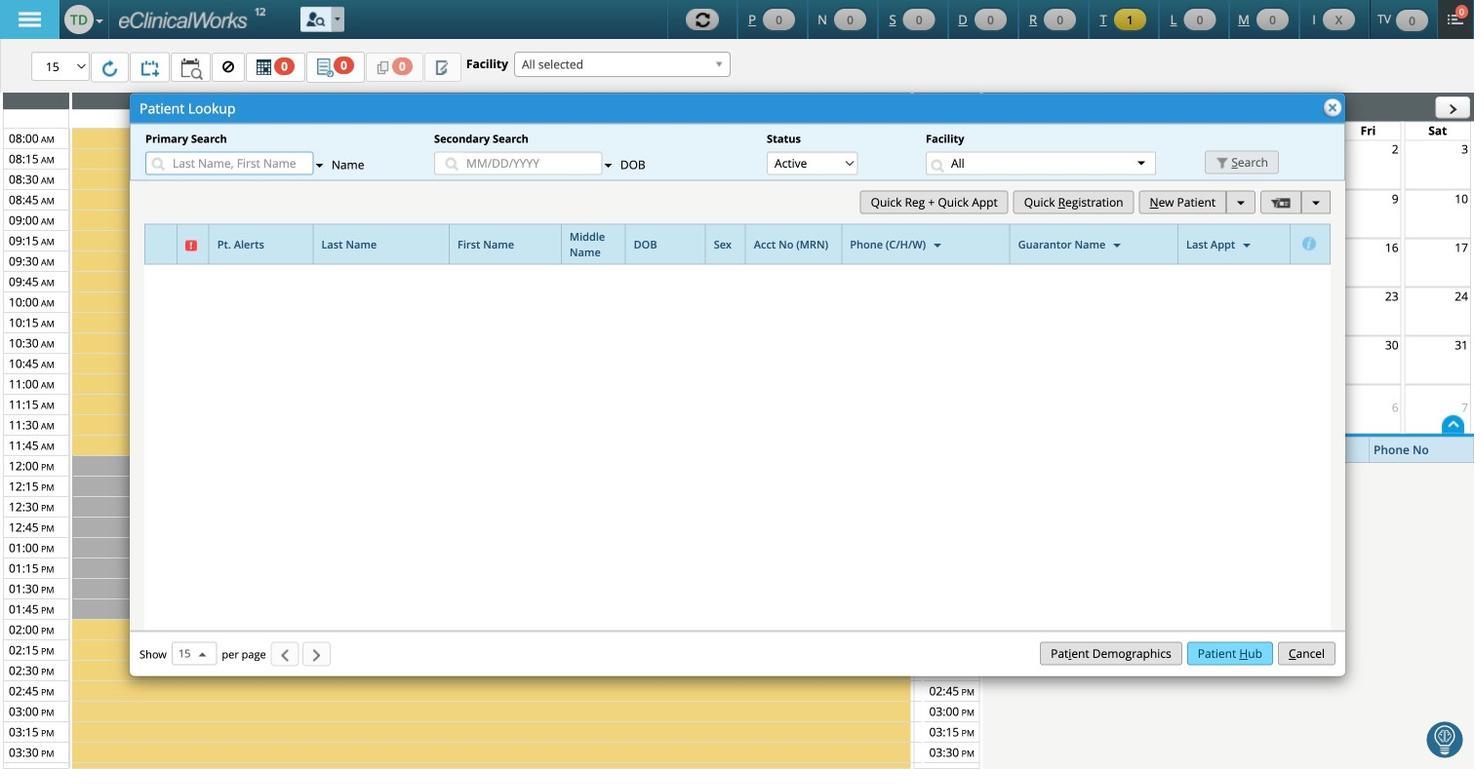 Task type: describe. For each thing, give the bounding box(es) containing it.
MM/DD/YYYY text field
[[464, 152, 603, 175]]

greysearch image
[[151, 158, 165, 171]]

bump list image
[[257, 60, 271, 75]]

refresh scheduler image
[[101, 60, 118, 76]]

appointment search & multiple appointment booking image
[[182, 58, 206, 80]]

greysearch image
[[445, 158, 459, 171]]

paste appointment image
[[435, 60, 448, 75]]

left single arrow image
[[997, 95, 1011, 121]]

nav image
[[19, 12, 41, 27]]

Last Name, First Name text field
[[170, 152, 314, 175]]



Task type: vqa. For each thing, say whether or not it's contained in the screenshot.
'Paticon'
no



Task type: locate. For each thing, give the bounding box(es) containing it.
right single arrow image
[[1446, 95, 1460, 121]]

block image
[[222, 61, 234, 73]]

ex image
[[185, 240, 197, 251]]

None text field
[[926, 152, 1125, 175]]

single appointment image
[[141, 60, 159, 76]]

copy image
[[377, 60, 389, 75]]

save template as image
[[1272, 198, 1291, 209]]



